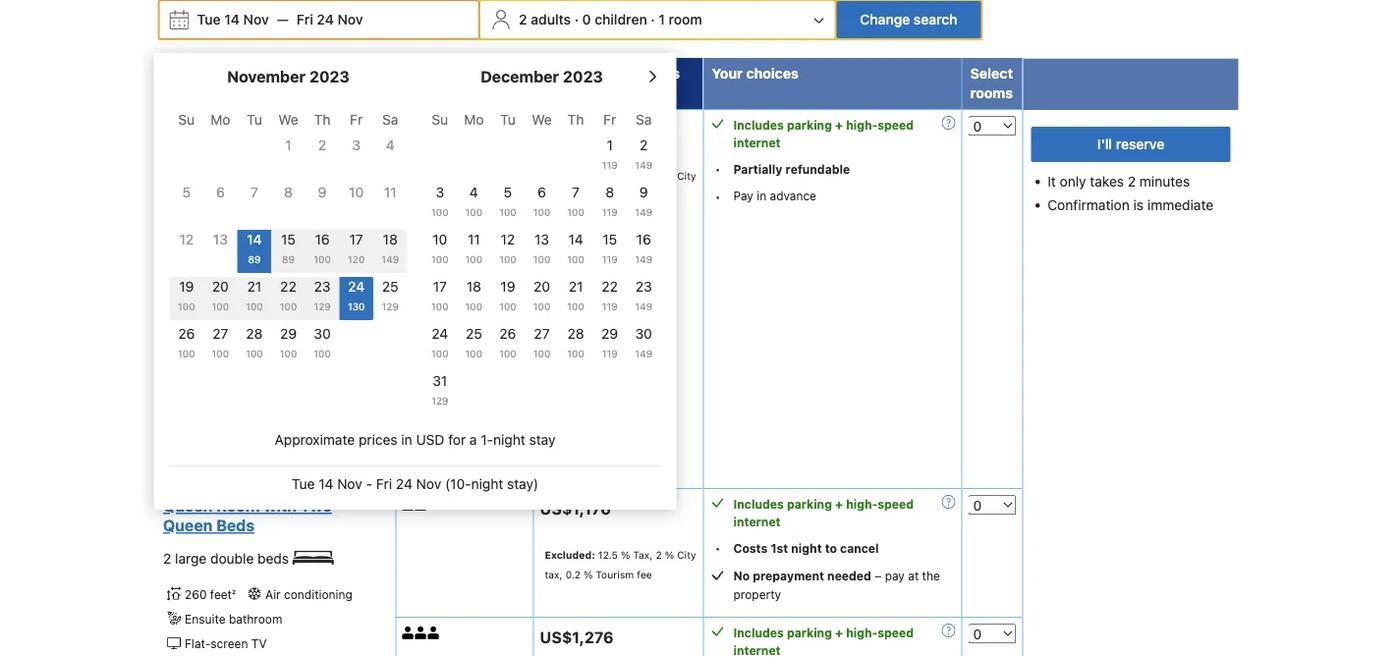 Task type: describe. For each thing, give the bounding box(es) containing it.
more details on meals and payment options image
[[942, 495, 956, 509]]

10 November 2023 checkbox
[[339, 183, 373, 226]]

8 119
[[602, 184, 618, 217]]

us$1,076
[[540, 120, 614, 139]]

2 260 feet² from the top
[[185, 588, 236, 601]]

1 air conditioning from the top
[[265, 187, 353, 201]]

% left "costs"
[[665, 549, 674, 561]]

rooms
[[971, 85, 1013, 101]]

children
[[595, 11, 647, 27]]

mo for december
[[464, 111, 484, 128]]

nov left "-"
[[337, 476, 362, 492]]

17 cell
[[339, 226, 373, 273]]

• for us$1,176
[[715, 542, 721, 556]]

november
[[227, 67, 306, 86]]

24 inside the 24 100
[[432, 326, 448, 342]]

1 tax, from the top
[[545, 189, 563, 201]]

bed
[[294, 151, 318, 167]]

14 December 2023 checkbox
[[559, 230, 593, 273]]

15 for 15 119
[[603, 231, 617, 247]]

21 November 2023 checkbox
[[238, 277, 271, 320]]

change search
[[860, 11, 958, 27]]

coffee
[[185, 262, 222, 276]]

1 horizontal spatial large
[[211, 151, 243, 167]]

12 for 12
[[179, 231, 194, 247]]

0 vertical spatial for
[[595, 65, 615, 81]]

31 129
[[432, 373, 449, 406]]

stay)
[[507, 476, 539, 492]]

100 for 5 december 2023 'checkbox'
[[499, 206, 517, 217]]

change
[[860, 11, 910, 27]]

29 119
[[602, 326, 618, 359]]

% right 2 december 2023 checkbox
[[665, 170, 674, 181]]

prepayment
[[753, 569, 825, 583]]

29 for 29 100
[[280, 326, 297, 342]]

2023 for december 2023
[[563, 67, 603, 86]]

24 right —
[[317, 11, 334, 27]]

2 city from the top
[[677, 549, 697, 561]]

30 149
[[635, 326, 653, 359]]

100 for the 27 december 2023 option in the left of the page
[[533, 348, 551, 359]]

sa for november 2023
[[382, 111, 398, 128]]

3 includes from the top
[[734, 626, 784, 640]]

2 tax, from the top
[[633, 549, 653, 561]]

room for king
[[201, 116, 245, 135]]

100 for 24 december 2023 option
[[431, 348, 449, 359]]

26 100 for 26 december 2023 option
[[499, 326, 517, 359]]

sa for december 2023
[[636, 111, 652, 128]]

1 inside button
[[659, 11, 665, 27]]

• for us$1,076
[[715, 162, 721, 176]]

24 right "-"
[[396, 476, 413, 492]]

100 for 7 december 2023 option
[[567, 206, 585, 217]]

2023 for november 2023
[[309, 67, 350, 86]]

5 for 5
[[182, 184, 191, 200]]

2 tax, from the top
[[545, 569, 563, 580]]

1 for 1 119
[[607, 137, 613, 153]]

23 December 2023 checkbox
[[627, 277, 661, 320]]

9 December 2023 checkbox
[[627, 183, 661, 226]]

23 for 23 129
[[314, 278, 331, 295]]

22 December 2023 checkbox
[[593, 277, 627, 320]]

1 12.5 % tax, 2 % city tax, 0.2 % tourism fee from the top
[[545, 170, 697, 201]]

guests
[[479, 65, 525, 81]]

100 for 3 december 2023 option
[[431, 206, 449, 217]]

high- for us$1,176
[[846, 497, 878, 511]]

31
[[433, 373, 447, 389]]

takes
[[1090, 173, 1124, 189]]

december
[[481, 67, 559, 86]]

two
[[300, 497, 332, 515]]

adults
[[531, 11, 571, 27]]

+ for us$1,076
[[835, 118, 843, 131]]

28 100 for 28 december 2023 option
[[567, 326, 585, 359]]

toiletries
[[208, 300, 256, 313]]

8 November 2023 checkbox
[[271, 183, 305, 226]]

0
[[583, 11, 591, 27]]

119 for 22
[[602, 301, 618, 312]]

1 occupancy image from the left
[[402, 627, 415, 640]]

6 for 6
[[216, 184, 225, 200]]

cancel
[[841, 541, 879, 555]]

free for free toiletries
[[180, 300, 204, 313]]

your
[[712, 65, 743, 81]]

1 ensuite from the top
[[185, 212, 226, 226]]

119 for 15
[[602, 253, 618, 265]]

2 right the 2 149
[[656, 170, 662, 181]]

2 bathroom from the top
[[229, 613, 282, 626]]

fri 24 nov button
[[289, 2, 371, 37]]

immediate
[[1148, 197, 1214, 213]]

22 119
[[602, 278, 618, 312]]

9 149
[[635, 184, 653, 217]]

includes for us$1,176
[[734, 497, 784, 511]]

100 for '19 december 2023' option
[[499, 301, 517, 312]]

25 for 25 129
[[382, 278, 399, 295]]

22 for 22 100
[[280, 278, 297, 295]]

100 for 26 december 2023 option
[[499, 348, 517, 359]]

1 vertical spatial night
[[471, 476, 504, 492]]

16 for 16 100
[[315, 231, 330, 247]]

2 12.5 from the top
[[598, 549, 618, 561]]

1 flat- from the top
[[185, 237, 211, 251]]

31 December 2023 checkbox
[[423, 371, 457, 415]]

us$1,176
[[540, 499, 611, 518]]

channels
[[289, 437, 338, 451]]

free wifi
[[302, 262, 353, 276]]

king room
[[163, 116, 245, 135]]

no
[[734, 569, 750, 583]]

1 tourism from the top
[[596, 189, 634, 201]]

14 left —
[[224, 11, 240, 27]]

3 internet from the top
[[734, 644, 781, 657]]

25 for 25 100
[[466, 326, 482, 342]]

29 100
[[280, 326, 297, 359]]

seating area
[[286, 319, 356, 333]]

to
[[825, 541, 837, 555]]

1 feet² from the top
[[210, 187, 236, 201]]

11 for 11 100
[[468, 231, 480, 247]]

17 120
[[348, 231, 365, 265]]

22 for 22 119
[[602, 278, 618, 295]]

26 December 2023 checkbox
[[491, 324, 525, 367]]

2 adults · 0 children · 1 room button
[[483, 1, 833, 38]]

17 100
[[431, 278, 449, 312]]

24 November 2023 checkbox
[[339, 277, 373, 320]]

2 ensuite from the top
[[185, 613, 226, 626]]

19 100 for '19 december 2023' option
[[499, 278, 517, 312]]

14 up two
[[319, 476, 334, 492]]

-
[[366, 476, 373, 492]]

28 November 2023 checkbox
[[238, 324, 271, 367]]

1 more details on meals and payment options image from the top
[[942, 116, 956, 130]]

11 100
[[465, 231, 483, 265]]

december 2023
[[481, 67, 603, 86]]

3 speed from the top
[[878, 626, 914, 640]]

0 vertical spatial night
[[494, 432, 526, 448]]

1 horizontal spatial in
[[757, 188, 767, 202]]

i'll reserve button
[[1032, 127, 1231, 162]]

costs
[[734, 541, 768, 555]]

0 vertical spatial room
[[167, 65, 205, 81]]

– pay at the property
[[734, 569, 941, 601]]

14 cell
[[238, 226, 271, 273]]

2 large double beds
[[163, 551, 293, 567]]

129 for 31
[[432, 395, 449, 406]]

telephone
[[307, 339, 364, 353]]

149 for 30
[[635, 348, 653, 359]]

fr for november 2023
[[350, 111, 363, 128]]

no prepayment needed
[[734, 569, 872, 583]]

26 November 2023 checkbox
[[170, 324, 204, 367]]

4 November 2023 checkbox
[[373, 135, 407, 179]]

24 December 2023 checkbox
[[423, 324, 457, 367]]

2 inside it only takes 2 minutes confirmation is immediate
[[1128, 173, 1136, 189]]

2 vertical spatial tv
[[251, 637, 267, 651]]

4 for 4 100
[[470, 184, 478, 200]]

9 for 9
[[318, 184, 327, 200]]

14 89
[[247, 231, 262, 265]]

2 occupancy image from the left
[[415, 627, 428, 640]]

search
[[914, 11, 958, 27]]

number
[[404, 65, 459, 81]]

100 for 30 november 2023 checkbox
[[314, 348, 331, 359]]

3 100
[[431, 184, 449, 217]]

includes for us$1,076
[[734, 118, 784, 131]]

129 for 25
[[382, 301, 399, 312]]

1 for 1
[[285, 137, 292, 153]]

6 November 2023 checkbox
[[204, 183, 238, 226]]

1 119
[[602, 137, 618, 170]]

nov right —
[[338, 11, 363, 27]]

100 for 29 november 2023 option
[[280, 348, 297, 359]]

a
[[470, 432, 477, 448]]

119 for 8
[[602, 206, 618, 217]]

1 vertical spatial in
[[401, 432, 413, 448]]

2 more details on meals and payment options image from the top
[[942, 624, 956, 638]]

0 horizontal spatial for
[[448, 432, 466, 448]]

23 cell
[[305, 273, 339, 320]]

100 for the 18 december 2023 option
[[465, 301, 483, 312]]

120
[[348, 253, 365, 265]]

grid for december
[[423, 100, 661, 415]]

2 12.5 % tax, 2 % city tax, 0.2 % tourism fee from the top
[[545, 549, 697, 580]]

2 screen from the top
[[211, 637, 248, 651]]

2 260 from the top
[[185, 588, 207, 601]]

fri for -
[[376, 476, 392, 492]]

coffee machine
[[185, 262, 272, 276]]

21 cell
[[238, 273, 271, 320]]

1 bathroom from the top
[[229, 212, 282, 226]]

pay
[[734, 188, 754, 202]]

12 100
[[499, 231, 517, 265]]

1 · from the left
[[575, 11, 579, 27]]

18 November 2023 checkbox
[[373, 230, 407, 273]]

i'll reserve
[[1098, 136, 1165, 152]]

25 129
[[382, 278, 399, 312]]

27 November 2023 checkbox
[[204, 324, 238, 367]]

11 December 2023 checkbox
[[457, 230, 491, 273]]

% right 1 119
[[621, 170, 631, 181]]

1 260 from the top
[[185, 187, 207, 201]]

30 November 2023 checkbox
[[305, 324, 339, 367]]

1 vertical spatial double
[[210, 551, 254, 567]]

1 ensuite bathroom from the top
[[185, 212, 282, 226]]

22 cell
[[271, 273, 305, 320]]

+ for us$1,176
[[835, 497, 843, 511]]

1 tax, from the top
[[633, 170, 653, 181]]

23 for 23 149
[[636, 278, 652, 295]]

1 0.2 from the top
[[566, 189, 581, 201]]

type
[[209, 65, 239, 81]]

free for free wifi
[[302, 262, 326, 276]]

0 horizontal spatial large
[[175, 551, 207, 567]]

7 for 7 100
[[572, 184, 580, 200]]

wifi
[[329, 262, 353, 276]]

11 for 11
[[384, 184, 397, 200]]

10 for 10 100
[[433, 231, 448, 247]]

% left 8 119
[[584, 189, 593, 201]]

0 vertical spatial double
[[247, 151, 290, 167]]

10 100
[[431, 231, 449, 265]]

1 air from the top
[[265, 187, 281, 201]]

29 December 2023 checkbox
[[593, 324, 627, 367]]

tue 14 nov button
[[189, 2, 277, 37]]

tu for december 2023
[[500, 111, 516, 128]]

service
[[233, 457, 272, 471]]

2 November 2023 checkbox
[[305, 135, 339, 179]]

nov left —
[[243, 11, 269, 27]]

0 vertical spatial 10
[[618, 65, 634, 81]]

–
[[875, 569, 882, 583]]

14 inside option
[[247, 231, 262, 247]]

needed
[[828, 569, 872, 583]]

149 for 9
[[635, 206, 653, 217]]

only
[[1060, 173, 1087, 189]]

approximate prices in usd for a 1-night stay
[[275, 432, 556, 448]]

excluded:
[[545, 549, 595, 561]]

6 for 6 100
[[538, 184, 546, 200]]

tue for tue 14 nov - fri 24 nov (10-night stay)
[[292, 476, 315, 492]]

1 12.5 from the top
[[598, 170, 618, 181]]

8 for 8
[[284, 184, 293, 200]]

100 for 26 november 2023 checkbox
[[178, 348, 195, 359]]

beds
[[258, 551, 289, 567]]

price
[[557, 65, 592, 81]]

24 130
[[348, 278, 365, 312]]

19 December 2023 checkbox
[[491, 277, 525, 320]]

100 for the 28 november 2023 checkbox
[[246, 348, 263, 359]]

number of guests
[[404, 65, 525, 81]]

11 November 2023 checkbox
[[373, 183, 407, 226]]

room
[[669, 11, 703, 27]]

25 December 2023 checkbox
[[457, 324, 491, 367]]

23 149
[[635, 278, 653, 312]]

2 conditioning from the top
[[284, 588, 353, 601]]

2 adults · 0 children · 1 room
[[519, 11, 703, 27]]

2 flat-screen tv from the top
[[185, 637, 267, 651]]

129 for 23
[[314, 301, 331, 312]]

21 December 2023 checkbox
[[559, 277, 593, 320]]

maker
[[243, 359, 277, 372]]

19 for 19 november 2023 option
[[179, 278, 194, 295]]

shower
[[223, 319, 263, 333]]

30 for 30 149
[[636, 326, 653, 342]]

24 inside 24 130
[[348, 278, 365, 295]]

tue 14 nov - fri 24 nov (10-night stay)
[[292, 476, 539, 492]]

2 down 'queen room with two queen beds'
[[163, 551, 171, 567]]

2 feet² from the top
[[210, 588, 236, 601]]

2 · from the left
[[651, 11, 655, 27]]

pay in advance
[[734, 188, 817, 202]]

24 cell
[[339, 273, 373, 320]]

16 cell
[[305, 226, 339, 273]]



Task type: locate. For each thing, give the bounding box(es) containing it.
room type
[[167, 65, 239, 81]]

2 right excluded:
[[656, 549, 662, 561]]

1 vertical spatial conditioning
[[284, 588, 353, 601]]

18 inside 18 100
[[467, 278, 482, 295]]

2 vertical spatial +
[[835, 626, 843, 640]]

2 fr from the left
[[604, 111, 616, 128]]

minutes
[[1140, 173, 1190, 189]]

2 2023 from the left
[[563, 67, 603, 86]]

3 parking from the top
[[787, 626, 832, 640]]

28 100 inside 28 december 2023 option
[[567, 326, 585, 359]]

1 we from the left
[[278, 111, 299, 128]]

16 for 16 149
[[637, 231, 651, 247]]

15 left 16 149
[[603, 231, 617, 247]]

2 9 from the left
[[640, 184, 648, 200]]

100 inside 29 november 2023 option
[[280, 348, 297, 359]]

2 vertical spatial high-
[[846, 626, 878, 640]]

119 left 2 december 2023 checkbox
[[602, 159, 618, 170]]

2 horizontal spatial 10
[[618, 65, 634, 81]]

0 vertical spatial bathroom
[[229, 212, 282, 226]]

1 horizontal spatial 4
[[470, 184, 478, 200]]

28 inside checkbox
[[246, 326, 263, 342]]

2 • from the top
[[715, 190, 721, 204]]

2 30 from the left
[[636, 326, 653, 342]]

1 21 from the left
[[247, 278, 262, 295]]

0 vertical spatial tv
[[251, 237, 267, 251]]

12
[[179, 231, 194, 247], [501, 231, 515, 247]]

1 13 from the left
[[213, 231, 228, 247]]

3 for 3
[[352, 137, 361, 153]]

6 inside 6 100
[[538, 184, 546, 200]]

5 December 2023 checkbox
[[491, 183, 525, 226]]

10 down 3 option
[[349, 184, 364, 200]]

12.5 up 8 119
[[598, 170, 618, 181]]

149 inside 23 december 2023 checkbox
[[635, 301, 653, 312]]

24 up 130
[[348, 278, 365, 295]]

tv down beds
[[251, 637, 267, 651]]

3 right 2 november 2023 option
[[352, 137, 361, 153]]

0 horizontal spatial 8
[[284, 184, 293, 200]]

119 inside 8 december 2023 checkbox
[[602, 206, 618, 217]]

28 inside option
[[568, 326, 584, 342]]

28 100 for the 28 november 2023 checkbox
[[246, 326, 263, 359]]

• left partially
[[715, 162, 721, 176]]

19 November 2023 checkbox
[[170, 277, 204, 320]]

1 horizontal spatial 10
[[433, 231, 448, 247]]

8 down 1 checkbox
[[284, 184, 293, 200]]

10 left "nights" in the top of the page
[[618, 65, 634, 81]]

89 for 14
[[248, 253, 261, 265]]

5 inside 5 november 2023 option
[[182, 184, 191, 200]]

2 tu from the left
[[500, 111, 516, 128]]

100 for 25 december 2023 option
[[465, 348, 483, 359]]

8 right 7 100
[[606, 184, 614, 200]]

6 December 2023 checkbox
[[525, 183, 559, 226]]

7 December 2023 checkbox
[[559, 183, 593, 226]]

12 inside "12 november 2023" checkbox
[[179, 231, 194, 247]]

1 queen from the top
[[163, 497, 213, 515]]

28 for the 28 november 2023 checkbox
[[246, 326, 263, 342]]

1 for 1 extra-large double bed
[[163, 151, 169, 167]]

air down 1 checkbox
[[265, 187, 281, 201]]

1 horizontal spatial 20
[[534, 278, 550, 295]]

89 inside '15 89'
[[282, 253, 295, 265]]

129 up seating area
[[314, 301, 331, 312]]

15 December 2023 checkbox
[[593, 230, 627, 273]]

0 vertical spatial large
[[211, 151, 243, 167]]

2 sa from the left
[[636, 111, 652, 128]]

machine
[[225, 262, 272, 276]]

1 16 from the left
[[315, 231, 330, 247]]

1 vertical spatial tax,
[[633, 549, 653, 561]]

16
[[315, 231, 330, 247], [637, 231, 651, 247]]

stay
[[529, 432, 556, 448]]

2 12 from the left
[[501, 231, 515, 247]]

2 grid from the left
[[423, 100, 661, 415]]

1 horizontal spatial 25
[[466, 326, 482, 342]]

27 100 inside the 27 november 2023 checkbox
[[212, 326, 229, 359]]

5 inside 5 100
[[504, 184, 512, 200]]

th for december
[[568, 111, 584, 128]]

13 November 2023 checkbox
[[204, 230, 238, 273]]

1 vertical spatial speed
[[878, 497, 914, 511]]

100 inside the 22 november 2023 option
[[280, 301, 297, 312]]

100 for '14 december 2023' option
[[567, 253, 585, 265]]

119 right the 21 december 2023 option
[[602, 301, 618, 312]]

2 20 100 from the left
[[533, 278, 551, 312]]

26 100 inside 26 december 2023 option
[[499, 326, 517, 359]]

cable channels
[[254, 437, 338, 451]]

149 for 16
[[635, 253, 653, 265]]

100 inside the 21 december 2023 option
[[567, 301, 585, 312]]

5 119 from the top
[[602, 348, 618, 359]]

17 inside "17 120"
[[349, 231, 363, 247]]

20 100 for the 20 december 2023 option
[[533, 278, 551, 312]]

we up 1 checkbox
[[278, 111, 299, 128]]

1 vertical spatial 25
[[466, 326, 482, 342]]

22 up the toilet
[[280, 278, 297, 295]]

fee
[[637, 189, 652, 201], [637, 569, 652, 580]]

19 down 'coffee'
[[179, 278, 194, 295]]

14
[[224, 11, 240, 27], [247, 231, 262, 247], [569, 231, 584, 247], [319, 476, 334, 492]]

20 100 for 20 november 2023 option
[[212, 278, 229, 312]]

2 speed from the top
[[878, 497, 914, 511]]

0 vertical spatial internet
[[734, 135, 781, 149]]

14 November 2023 checkbox
[[238, 230, 271, 273]]

1 th from the left
[[314, 111, 331, 128]]

0 vertical spatial tue
[[197, 11, 221, 27]]

2 vertical spatial speed
[[878, 626, 914, 640]]

17 inside 17 100
[[433, 278, 447, 295]]

1 260 feet² from the top
[[185, 187, 236, 201]]

2 up is
[[1128, 173, 1136, 189]]

fri for —
[[297, 11, 313, 27]]

16 149
[[635, 231, 653, 265]]

129
[[314, 301, 331, 312], [382, 301, 399, 312], [432, 395, 449, 406]]

1 26 100 from the left
[[178, 326, 195, 359]]

27 for the 27 november 2023 checkbox
[[213, 326, 228, 342]]

2 inside 2 adults · 0 children · 1 room button
[[519, 11, 528, 27]]

1 vertical spatial 12.5
[[598, 549, 618, 561]]

night left stay
[[494, 432, 526, 448]]

149 inside 9 december 2023 option
[[635, 206, 653, 217]]

15 inside 15 november 2023 checkbox
[[281, 231, 296, 247]]

13 for 13
[[213, 231, 228, 247]]

ensuite bathroom down 2 large double beds on the bottom of the page
[[185, 613, 282, 626]]

1 includes parking + high-speed internet from the top
[[734, 118, 914, 149]]

27 100 for the 27 december 2023 option in the left of the page
[[533, 326, 551, 359]]

3 November 2023 checkbox
[[339, 135, 373, 179]]

0 horizontal spatial tue
[[197, 11, 221, 27]]

• left "costs"
[[715, 542, 721, 556]]

10 December 2023 checkbox
[[423, 230, 457, 273]]

tu
[[247, 111, 262, 128], [500, 111, 516, 128]]

0 horizontal spatial 11
[[384, 184, 397, 200]]

1 19 from the left
[[179, 278, 194, 295]]

· left 0
[[575, 11, 579, 27]]

119 inside 29 119
[[602, 348, 618, 359]]

1 horizontal spatial 129
[[382, 301, 399, 312]]

100 inside 26 november 2023 checkbox
[[178, 348, 195, 359]]

1 5 from the left
[[182, 184, 191, 200]]

2 119 from the top
[[602, 206, 618, 217]]

19 inside cell
[[179, 278, 194, 295]]

2 right bed
[[318, 137, 327, 153]]

2 22 from the left
[[602, 278, 618, 295]]

1 November 2023 checkbox
[[271, 135, 305, 179]]

2 fee from the top
[[637, 569, 652, 580]]

149 inside 18 november 2023 checkbox
[[382, 253, 399, 265]]

19 100 down 'coffee'
[[178, 278, 195, 312]]

bathroom down beds
[[229, 613, 282, 626]]

15 inside 15 119
[[603, 231, 617, 247]]

100 inside 21 november 2023 checkbox
[[246, 301, 263, 312]]

0 vertical spatial high-
[[846, 118, 878, 131]]

8 inside 8 119
[[606, 184, 614, 200]]

0 horizontal spatial fri
[[297, 11, 313, 27]]

4 100
[[465, 184, 483, 217]]

100 for 12 december 2023 checkbox
[[499, 253, 517, 265]]

3 + from the top
[[835, 626, 843, 640]]

26 100 left or
[[178, 326, 195, 359]]

28 December 2023 checkbox
[[559, 324, 593, 367]]

1 vertical spatial +
[[835, 497, 843, 511]]

su for december
[[432, 111, 448, 128]]

double down beds
[[210, 551, 254, 567]]

2 28 100 from the left
[[567, 326, 585, 359]]

1 vertical spatial high-
[[846, 497, 878, 511]]

100 inside the 27 december 2023 option
[[533, 348, 551, 359]]

su down the number
[[432, 111, 448, 128]]

28 up maker
[[246, 326, 263, 342]]

0 horizontal spatial in
[[401, 432, 413, 448]]

occupancy image
[[402, 498, 415, 511], [415, 498, 428, 511], [428, 627, 441, 640]]

22 100
[[280, 278, 297, 312]]

costs 1st night to cancel
[[734, 541, 879, 555]]

0 vertical spatial 25
[[382, 278, 399, 295]]

2 13 from the left
[[535, 231, 549, 247]]

property
[[734, 588, 781, 601]]

conditioning
[[284, 187, 353, 201], [284, 588, 353, 601]]

27 100 inside the 27 december 2023 option
[[533, 326, 551, 359]]

parking for us$1,176
[[787, 497, 832, 511]]

28 for 28 december 2023 option
[[568, 326, 584, 342]]

89 inside the 14 89
[[248, 253, 261, 265]]

30 100
[[314, 326, 331, 359]]

tue
[[197, 11, 221, 27], [292, 476, 315, 492]]

us$1,276
[[540, 628, 614, 647]]

26 inside checkbox
[[178, 326, 195, 342]]

1 27 100 from the left
[[212, 326, 229, 359]]

10 inside 10 100
[[433, 231, 448, 247]]

1 15 from the left
[[281, 231, 296, 247]]

27 down the 20 december 2023 option
[[534, 326, 550, 342]]

includes parking + high-speed internet for us$1,176
[[734, 497, 914, 529]]

king room link
[[163, 116, 385, 135]]

260 feet² down 2 large double beds on the bottom of the page
[[185, 588, 236, 601]]

for left a
[[448, 432, 466, 448]]

confirmation
[[1048, 197, 1130, 213]]

1 su from the left
[[178, 111, 195, 128]]

0 horizontal spatial 22
[[280, 278, 297, 295]]

toilet
[[279, 300, 309, 313]]

0 vertical spatial parking
[[787, 118, 832, 131]]

1 20 100 from the left
[[212, 278, 229, 312]]

20 100 inside the 20 december 2023 option
[[533, 278, 551, 312]]

1 2023 from the left
[[309, 67, 350, 86]]

1 vertical spatial 18
[[467, 278, 482, 295]]

100 inside the 28 november 2023 checkbox
[[246, 348, 263, 359]]

19 100
[[178, 278, 195, 312], [499, 278, 517, 312]]

23 129
[[314, 278, 331, 312]]

15 89
[[281, 231, 296, 265]]

100 inside 10 december 2023 checkbox
[[431, 253, 449, 265]]

129 inside 23 november 2023 checkbox
[[314, 301, 331, 312]]

in
[[757, 188, 767, 202], [401, 432, 413, 448]]

includes parking + high-speed internet up refundable on the right
[[734, 118, 914, 149]]

your choices
[[712, 65, 799, 81]]

20 for the 20 december 2023 option
[[534, 278, 550, 295]]

20 100 inside 20 november 2023 option
[[212, 278, 229, 312]]

7 left 8 119
[[572, 184, 580, 200]]

22 inside checkbox
[[602, 278, 618, 295]]

15 November 2023 checkbox
[[271, 230, 305, 273]]

th for november
[[314, 111, 331, 128]]

1 left the 2 149
[[607, 137, 613, 153]]

1 December 2023 checkbox
[[593, 135, 627, 179]]

2 6 from the left
[[538, 184, 546, 200]]

100 inside the 11 december 2023 checkbox
[[465, 253, 483, 265]]

9 for 9 149
[[640, 184, 648, 200]]

29 November 2023 checkbox
[[271, 324, 305, 367]]

100 for 21 november 2023 checkbox at the top
[[246, 301, 263, 312]]

20 for 20 november 2023 option
[[212, 278, 229, 295]]

100 inside 4 december 2023 option
[[465, 206, 483, 217]]

1 119 from the top
[[602, 159, 618, 170]]

29 for 29 119
[[602, 326, 618, 342]]

5
[[182, 184, 191, 200], [504, 184, 512, 200]]

21 for 21 november 2023 checkbox at the top
[[247, 278, 262, 295]]

260
[[185, 187, 207, 201], [185, 588, 207, 601]]

119 inside '22 119'
[[602, 301, 618, 312]]

129 down 31 at left bottom
[[432, 395, 449, 406]]

we for november
[[278, 111, 299, 128]]

12 December 2023 checkbox
[[491, 230, 525, 273]]

20 cell
[[204, 273, 238, 320]]

100 for 17 december 2023 checkbox
[[431, 301, 449, 312]]

0 vertical spatial includes
[[734, 118, 784, 131]]

25 right the 24 100
[[466, 326, 482, 342]]

more details on meals and payment options image
[[942, 116, 956, 130], [942, 624, 956, 638]]

1 screen from the top
[[211, 237, 248, 251]]

149 inside 2 december 2023 checkbox
[[635, 159, 653, 170]]

21 for the 21 december 2023 option
[[569, 278, 583, 295]]

7 inside checkbox
[[251, 184, 258, 200]]

1 + from the top
[[835, 118, 843, 131]]

prices
[[359, 432, 398, 448]]

17 November 2023 checkbox
[[339, 230, 373, 273]]

2 th from the left
[[568, 111, 584, 128]]

1 horizontal spatial 27
[[534, 326, 550, 342]]

20 down 13 december 2023 option
[[534, 278, 550, 295]]

27 December 2023 checkbox
[[525, 324, 559, 367]]

2 29 from the left
[[602, 326, 618, 342]]

feet²
[[210, 187, 236, 201], [210, 588, 236, 601]]

city left "costs"
[[677, 549, 697, 561]]

100 inside the 20 december 2023 option
[[533, 301, 551, 312]]

15 cell
[[271, 226, 305, 273]]

100 inside 5 december 2023 'checkbox'
[[499, 206, 517, 217]]

20 100 right '19 december 2023' option
[[533, 278, 551, 312]]

26 inside option
[[500, 326, 516, 342]]

21 left '22 119'
[[569, 278, 583, 295]]

0 vertical spatial speed
[[878, 118, 914, 131]]

room inside 'queen room with two queen beds'
[[216, 497, 260, 515]]

1 vertical spatial fri
[[376, 476, 392, 492]]

4 right "3 100"
[[470, 184, 478, 200]]

2 vertical spatial room
[[216, 497, 260, 515]]

25 November 2023 checkbox
[[373, 277, 407, 320]]

internet up partially
[[734, 135, 781, 149]]

27 100 for the 27 november 2023 checkbox
[[212, 326, 229, 359]]

0 vertical spatial free
[[302, 262, 326, 276]]

2 19 100 from the left
[[499, 278, 517, 312]]

18 December 2023 checkbox
[[457, 277, 491, 320]]

0 horizontal spatial 28 100
[[246, 326, 263, 359]]

100 inside 17 december 2023 checkbox
[[431, 301, 449, 312]]

7 inside 7 100
[[572, 184, 580, 200]]

0 vertical spatial 11
[[384, 184, 397, 200]]

14 inside 14 100
[[569, 231, 584, 247]]

119 right '14 december 2023' option
[[602, 253, 618, 265]]

% down excluded:
[[584, 569, 593, 580]]

tue for tue 14 nov — fri 24 nov
[[197, 11, 221, 27]]

free
[[302, 262, 326, 276], [180, 300, 204, 313]]

2 16 from the left
[[637, 231, 651, 247]]

1 high- from the top
[[846, 118, 878, 131]]

2 inside 2 november 2023 option
[[318, 137, 327, 153]]

21 100 inside the 21 december 2023 option
[[567, 278, 585, 312]]

1 horizontal spatial 28
[[568, 326, 584, 342]]

night
[[494, 432, 526, 448], [471, 476, 504, 492], [792, 541, 822, 555]]

22 November 2023 checkbox
[[271, 277, 305, 320]]

1 horizontal spatial 15
[[603, 231, 617, 247]]

2 inside the 2 149
[[640, 137, 648, 153]]

0 horizontal spatial 21
[[247, 278, 262, 295]]

tu down december
[[500, 111, 516, 128]]

1 vertical spatial more details on meals and payment options image
[[942, 624, 956, 638]]

partially refundable
[[734, 162, 851, 176]]

1 conditioning from the top
[[284, 187, 353, 201]]

1 30 from the left
[[314, 326, 331, 342]]

2 7 from the left
[[572, 184, 580, 200]]

18 100
[[465, 278, 483, 312]]

1 left extra-
[[163, 151, 169, 167]]

4 December 2023 checkbox
[[457, 183, 491, 226]]

high- for us$1,076
[[846, 118, 878, 131]]

25 inside "25 100"
[[466, 326, 482, 342]]

0 vertical spatial conditioning
[[284, 187, 353, 201]]

26 100 for 26 november 2023 checkbox
[[178, 326, 195, 359]]

internet for us$1,076
[[734, 135, 781, 149]]

th
[[314, 111, 331, 128], [568, 111, 584, 128]]

119 for 29
[[602, 348, 618, 359]]

1 vertical spatial 11
[[468, 231, 480, 247]]

1 horizontal spatial we
[[532, 111, 552, 128]]

17 December 2023 checkbox
[[423, 277, 457, 320]]

100 inside 25 december 2023 option
[[465, 348, 483, 359]]

2 air from the top
[[265, 588, 281, 601]]

13 up coffee machine
[[213, 231, 228, 247]]

4 inside 4 100
[[470, 184, 478, 200]]

10 for 10
[[349, 184, 364, 200]]

0 horizontal spatial mo
[[211, 111, 230, 128]]

area
[[331, 319, 356, 333]]

7 down 1 extra-large double bed
[[251, 184, 258, 200]]

0 vertical spatial ensuite
[[185, 212, 226, 226]]

1 mo from the left
[[211, 111, 230, 128]]

change search button
[[837, 1, 981, 38]]

0 vertical spatial tourism
[[596, 189, 634, 201]]

6 100
[[533, 184, 551, 217]]

1 inside checkbox
[[285, 137, 292, 153]]

parking for us$1,076
[[787, 118, 832, 131]]

12 up 'coffee'
[[179, 231, 194, 247]]

5 for 5 100
[[504, 184, 512, 200]]

18 cell
[[373, 226, 407, 273]]

13 for 13 100
[[535, 231, 549, 247]]

29 left 30 149
[[602, 326, 618, 342]]

tue 14 nov — fri 24 nov
[[197, 11, 363, 27]]

23 right '22 119'
[[636, 278, 652, 295]]

flat- down 2 large double beds on the bottom of the page
[[185, 637, 211, 651]]

119 right 7 december 2023 option
[[602, 206, 618, 217]]

includes parking + high-speed internet up to
[[734, 497, 914, 529]]

3 December 2023 checkbox
[[423, 183, 457, 226]]

2 vertical spatial night
[[792, 541, 822, 555]]

we for december
[[532, 111, 552, 128]]

9 right 8 119
[[640, 184, 648, 200]]

2 20 from the left
[[534, 278, 550, 295]]

149 for 18
[[382, 253, 399, 265]]

wake-up service
[[180, 457, 272, 471]]

10 left 11 100
[[433, 231, 448, 247]]

29 inside 29 100
[[280, 326, 297, 342]]

1
[[659, 11, 665, 27], [285, 137, 292, 153], [607, 137, 613, 153], [163, 151, 169, 167]]

100 for 4 december 2023 option
[[465, 206, 483, 217]]

100 for the 21 december 2023 option
[[567, 301, 585, 312]]

100 inside 19 november 2023 option
[[178, 301, 195, 312]]

27 for the 27 december 2023 option in the left of the page
[[534, 326, 550, 342]]

sa
[[382, 111, 398, 128], [636, 111, 652, 128]]

30 inside 30 149
[[636, 326, 653, 342]]

1 vertical spatial room
[[201, 116, 245, 135]]

tea/coffee maker
[[180, 359, 277, 372]]

19 100 inside '19 december 2023' option
[[499, 278, 517, 312]]

1 vertical spatial parking
[[787, 497, 832, 511]]

1 vertical spatial 10
[[349, 184, 364, 200]]

1 horizontal spatial 20 100
[[533, 278, 551, 312]]

3 high- from the top
[[846, 626, 878, 640]]

th up 2 november 2023 option
[[314, 111, 331, 128]]

% right excluded:
[[621, 549, 631, 561]]

23 down free wifi
[[314, 278, 331, 295]]

0 horizontal spatial 26 100
[[178, 326, 195, 359]]

double down king room link at the left of page
[[247, 151, 290, 167]]

30 inside 30 100
[[314, 326, 331, 342]]

1 vertical spatial tue
[[292, 476, 315, 492]]

• left pay
[[715, 190, 721, 204]]

100 for 28 december 2023 option
[[567, 348, 585, 359]]

11 right 10 100
[[468, 231, 480, 247]]

19 100 inside 19 november 2023 option
[[178, 278, 195, 312]]

3 • from the top
[[715, 542, 721, 556]]

28 100 inside the 28 november 2023 checkbox
[[246, 326, 263, 359]]

sa up the 2 149
[[636, 111, 652, 128]]

149 right 15 december 2023 option at the left top of the page
[[635, 253, 653, 265]]

1-
[[481, 432, 494, 448]]

2023 down fri 24 nov button
[[309, 67, 350, 86]]

5 November 2023 checkbox
[[170, 183, 204, 226]]

· right children
[[651, 11, 655, 27]]

149 for 23
[[635, 301, 653, 312]]

nights
[[638, 65, 680, 81]]

25 inside 25 129
[[382, 278, 399, 295]]

1 • from the top
[[715, 162, 721, 176]]

13 inside "option"
[[213, 231, 228, 247]]

16 December 2023 checkbox
[[627, 230, 661, 273]]

13 inside the 13 100
[[535, 231, 549, 247]]

26 right "25 100" on the left of page
[[500, 326, 516, 342]]

for
[[595, 65, 615, 81], [448, 432, 466, 448]]

2 21 from the left
[[569, 278, 583, 295]]

20 inside cell
[[212, 278, 229, 295]]

0 vertical spatial air
[[265, 187, 281, 201]]

0 horizontal spatial 19
[[179, 278, 194, 295]]

flat- up 'coffee'
[[185, 237, 211, 251]]

7 for 7
[[251, 184, 258, 200]]

0 horizontal spatial 9
[[318, 184, 327, 200]]

1 27 from the left
[[213, 326, 228, 342]]

1 horizontal spatial 3
[[436, 184, 444, 200]]

1 horizontal spatial 23
[[636, 278, 652, 295]]

12.5
[[598, 170, 618, 181], [598, 549, 618, 561]]

large down king room
[[211, 151, 243, 167]]

2 0.2 from the top
[[566, 569, 581, 580]]

tax,
[[545, 189, 563, 201], [545, 569, 563, 580]]

partially
[[734, 162, 783, 176]]

city
[[677, 170, 697, 181], [677, 549, 697, 561]]

8 December 2023 checkbox
[[593, 183, 627, 226]]

19 for '19 december 2023' option
[[501, 278, 516, 295]]

18 inside the 18 149
[[383, 231, 398, 247]]

23 inside 23 149
[[636, 278, 652, 295]]

1 city from the top
[[677, 170, 697, 181]]

queen room with two queen beds
[[163, 497, 332, 535]]

9 inside the "9 149"
[[640, 184, 648, 200]]

149 for 2
[[635, 159, 653, 170]]

grid
[[170, 100, 407, 367], [423, 100, 661, 415]]

2 26 100 from the left
[[499, 326, 517, 359]]

1 inside 1 119
[[607, 137, 613, 153]]

air
[[265, 187, 281, 201], [265, 588, 281, 601]]

pay
[[885, 569, 905, 583]]

89 for 15
[[282, 253, 295, 265]]

mo for november
[[211, 111, 230, 128]]

100 inside '14 december 2023' option
[[567, 253, 585, 265]]

2 queen from the top
[[163, 516, 213, 535]]

su for november
[[178, 111, 195, 128]]

2 left adults
[[519, 11, 528, 27]]

parking up costs 1st night to cancel
[[787, 497, 832, 511]]

18 for 18 100
[[467, 278, 482, 295]]

100 for the 20 december 2023 option
[[533, 301, 551, 312]]

7 November 2023 checkbox
[[238, 183, 271, 226]]

21 100
[[246, 278, 263, 312], [567, 278, 585, 312]]

129 inside 31 december 2023 'option'
[[432, 395, 449, 406]]

nov left (10-
[[416, 476, 441, 492]]

3 inside "3 100"
[[436, 184, 444, 200]]

speed for us$1,076
[[878, 118, 914, 131]]

149 inside 16 december 2023 option
[[635, 253, 653, 265]]

149 inside the 30 december 2023 option
[[635, 348, 653, 359]]

1st
[[771, 541, 789, 555]]

0 horizontal spatial su
[[178, 111, 195, 128]]

1 vertical spatial internet
[[734, 515, 781, 529]]

ensuite up '13' "option"
[[185, 212, 226, 226]]

beds
[[216, 516, 255, 535]]

0 horizontal spatial 15
[[281, 231, 296, 247]]

10 inside checkbox
[[349, 184, 364, 200]]

119 for 1
[[602, 159, 618, 170]]

2 flat- from the top
[[185, 637, 211, 651]]

0 vertical spatial 12.5
[[598, 170, 618, 181]]

19 cell
[[170, 273, 204, 320]]

3 119 from the top
[[602, 253, 618, 265]]

21 100 inside 21 november 2023 checkbox
[[246, 278, 263, 312]]

high- down – pay at the property
[[846, 626, 878, 640]]

0 vertical spatial tax,
[[633, 170, 653, 181]]

mo down of
[[464, 111, 484, 128]]

or
[[208, 319, 220, 333]]

1 horizontal spatial sa
[[636, 111, 652, 128]]

1 speed from the top
[[878, 118, 914, 131]]

16 inside 16 100
[[315, 231, 330, 247]]

100 for the 22 november 2023 option on the top of the page
[[280, 301, 297, 312]]

30 December 2023 checkbox
[[627, 324, 661, 367]]

1 fr from the left
[[350, 111, 363, 128]]

21 100 left '22 119'
[[567, 278, 585, 312]]

2 su from the left
[[432, 111, 448, 128]]

tue up 'room type'
[[197, 11, 221, 27]]

1 internet from the top
[[734, 135, 781, 149]]

100 inside the 18 december 2023 option
[[465, 301, 483, 312]]

speed for us$1,176
[[878, 497, 914, 511]]

19 100 for 19 november 2023 option
[[178, 278, 195, 312]]

149 right 8 december 2023 checkbox
[[635, 206, 653, 217]]

23 November 2023 checkbox
[[305, 277, 339, 320]]

1 vertical spatial 3
[[436, 184, 444, 200]]

12 November 2023 checkbox
[[170, 230, 204, 273]]

bathroom up the 14 89
[[229, 212, 282, 226]]

1 horizontal spatial fri
[[376, 476, 392, 492]]

6 inside option
[[216, 184, 225, 200]]

1 horizontal spatial 7
[[572, 184, 580, 200]]

129 right 130
[[382, 301, 399, 312]]

5 down extra-
[[182, 184, 191, 200]]

2 23 from the left
[[636, 278, 652, 295]]

free up bath
[[180, 300, 204, 313]]

1 horizontal spatial su
[[432, 111, 448, 128]]

100 inside 26 december 2023 option
[[499, 348, 517, 359]]

9 November 2023 checkbox
[[305, 183, 339, 226]]

2 ensuite bathroom from the top
[[185, 613, 282, 626]]

17 for 17 100
[[433, 278, 447, 295]]

100 inside 13 december 2023 option
[[533, 253, 551, 265]]

100 inside 7 december 2023 option
[[567, 206, 585, 217]]

7 100
[[567, 184, 585, 217]]

tea/coffee
[[180, 359, 240, 372]]

1 vertical spatial ensuite
[[185, 613, 226, 626]]

1 23 from the left
[[314, 278, 331, 295]]

27
[[213, 326, 228, 342], [534, 326, 550, 342]]

12 left the 13 100
[[501, 231, 515, 247]]

0 vertical spatial +
[[835, 118, 843, 131]]

0 vertical spatial 3
[[352, 137, 361, 153]]

bath or shower
[[180, 319, 263, 333]]

100 for 10 december 2023 checkbox
[[431, 253, 449, 265]]

3 includes parking + high-speed internet from the top
[[734, 626, 914, 657]]

2 December 2023 checkbox
[[627, 135, 661, 179]]

1 horizontal spatial 17
[[433, 278, 447, 295]]

1 flat-screen tv from the top
[[185, 237, 267, 251]]

100 for 16 november 2023 option
[[314, 253, 331, 265]]

21 inside option
[[569, 278, 583, 295]]

fr for december 2023
[[604, 111, 616, 128]]

1 28 from the left
[[246, 326, 263, 342]]

2 we from the left
[[532, 111, 552, 128]]

we
[[278, 111, 299, 128], [532, 111, 552, 128]]

1 vertical spatial includes parking + high-speed internet
[[734, 497, 914, 529]]

1 vertical spatial large
[[175, 551, 207, 567]]

1 vertical spatial for
[[448, 432, 466, 448]]

100 for 6 december 2023 checkbox
[[533, 206, 551, 217]]

100 inside 6 december 2023 checkbox
[[533, 206, 551, 217]]

1 vertical spatial air conditioning
[[265, 588, 353, 601]]

9 inside checkbox
[[318, 184, 327, 200]]

100 for the 11 december 2023 checkbox
[[465, 253, 483, 265]]

119
[[602, 159, 618, 170], [602, 206, 618, 217], [602, 253, 618, 265], [602, 301, 618, 312], [602, 348, 618, 359]]

2 internet from the top
[[734, 515, 781, 529]]

21 inside 21 november 2023 checkbox
[[247, 278, 262, 295]]

with
[[264, 497, 297, 515]]

occupancy image
[[402, 627, 415, 640], [415, 627, 428, 640]]

0 horizontal spatial 17
[[349, 231, 363, 247]]

0 horizontal spatial 18
[[383, 231, 398, 247]]

22 left 23 149
[[602, 278, 618, 295]]

16 inside 16 149
[[637, 231, 651, 247]]

+ down – pay at the property
[[835, 626, 843, 640]]

23 inside 23 129
[[314, 278, 331, 295]]

includes parking + high-speed internet
[[734, 118, 914, 149], [734, 497, 914, 529], [734, 626, 914, 657]]

1 horizontal spatial 21
[[569, 278, 583, 295]]

16 November 2023 checkbox
[[305, 230, 339, 273]]

2 vertical spatial parking
[[787, 626, 832, 640]]

1 vertical spatial free
[[180, 300, 204, 313]]

2 tourism from the top
[[596, 569, 634, 580]]

1 fee from the top
[[637, 189, 652, 201]]

tu up 1 extra-large double bed
[[247, 111, 262, 128]]

1 vertical spatial tax,
[[545, 569, 563, 580]]

1 89 from the left
[[248, 253, 261, 265]]

21 100 for 21 november 2023 checkbox at the top
[[246, 278, 263, 312]]

20 November 2023 checkbox
[[204, 277, 238, 320]]

1 22 from the left
[[280, 278, 297, 295]]

119 inside 1 december 2023 'option'
[[602, 159, 618, 170]]

2 89 from the left
[[282, 253, 295, 265]]

11 inside 11 100
[[468, 231, 480, 247]]

conditioning down beds
[[284, 588, 353, 601]]

5 left 6 100
[[504, 184, 512, 200]]

flat-screen tv down 2 large double beds on the bottom of the page
[[185, 637, 267, 651]]

8 inside option
[[284, 184, 293, 200]]

1 horizontal spatial 21 100
[[567, 278, 585, 312]]

0 horizontal spatial ·
[[575, 11, 579, 27]]

6 right 5 november 2023 option
[[216, 184, 225, 200]]

18
[[383, 231, 398, 247], [467, 278, 482, 295]]

room
[[167, 65, 205, 81], [201, 116, 245, 135], [216, 497, 260, 515]]

refundable
[[786, 162, 851, 176]]

1 28 100 from the left
[[246, 326, 263, 359]]

15 left 16 100
[[281, 231, 296, 247]]

3 left 4 100
[[436, 184, 444, 200]]

1 vertical spatial tv
[[180, 339, 195, 353]]

2 air conditioning from the top
[[265, 588, 353, 601]]

extra-
[[173, 151, 211, 167]]

2 19 from the left
[[501, 278, 516, 295]]

parking up refundable on the right
[[787, 118, 832, 131]]

12 for 12 100
[[501, 231, 515, 247]]

at
[[908, 569, 919, 583]]

0 horizontal spatial 20
[[212, 278, 229, 295]]

20 December 2023 checkbox
[[525, 277, 559, 320]]

2 includes from the top
[[734, 497, 784, 511]]

26 100 right "25 100" on the left of page
[[499, 326, 517, 359]]

0 horizontal spatial 13
[[213, 231, 228, 247]]

22 inside 22 100
[[280, 278, 297, 295]]

15 119
[[602, 231, 618, 265]]

refrigerator
[[218, 339, 284, 353]]

13 December 2023 checkbox
[[525, 230, 559, 273]]

1 grid from the left
[[170, 100, 407, 367]]

1 7 from the left
[[251, 184, 258, 200]]

30 for 30 100
[[314, 326, 331, 342]]

mo
[[211, 111, 230, 128], [464, 111, 484, 128]]

0 horizontal spatial 19 100
[[178, 278, 195, 312]]

1 vertical spatial screen
[[211, 637, 248, 651]]

1 horizontal spatial 27 100
[[533, 326, 551, 359]]



Task type: vqa. For each thing, say whether or not it's contained in the screenshot.


